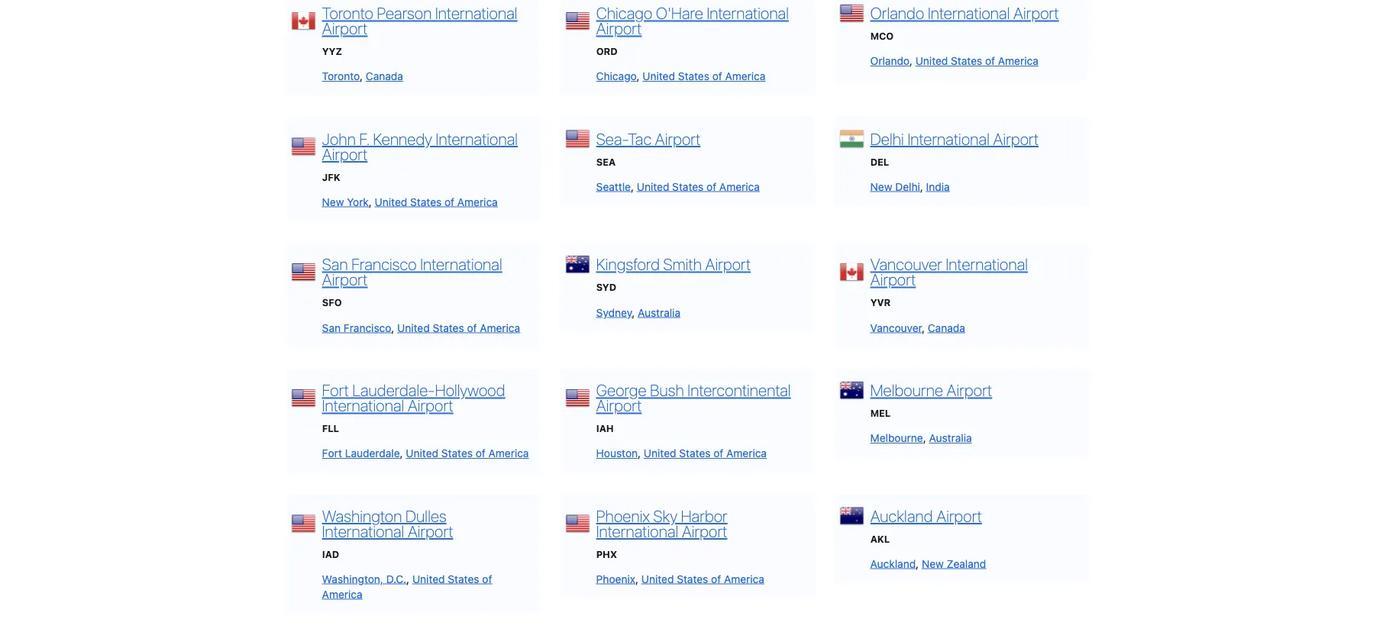 Task type: locate. For each thing, give the bounding box(es) containing it.
0 vertical spatial australia
[[638, 306, 681, 319]]

canada right the 'vancouver' link
[[928, 321, 965, 334]]

fort up fll on the left bottom
[[322, 381, 349, 400]]

international inside san francisco international airport
[[420, 255, 502, 274]]

auckland down akl
[[871, 558, 916, 570]]

2 vertical spatial new
[[922, 558, 944, 570]]

chicago o'hare international airport link
[[596, 3, 789, 38]]

0 vertical spatial canada
[[366, 70, 403, 83]]

0 vertical spatial melbourne
[[871, 381, 943, 400]]

2 melbourne from the top
[[871, 432, 923, 444]]

1 phoenix from the top
[[596, 506, 650, 525]]

0 vertical spatial canada link
[[366, 70, 403, 83]]

vancouver inside vancouver international airport
[[871, 255, 942, 274]]

sea-tac airport
[[596, 129, 701, 148]]

1 vertical spatial francisco
[[344, 321, 391, 334]]

1 vertical spatial orlando
[[871, 55, 910, 67]]

united right orlando link
[[916, 55, 948, 67]]

australia down melbourne airport link
[[929, 432, 972, 444]]

of inside united states of america
[[482, 573, 492, 585]]

0 vertical spatial new
[[871, 180, 892, 193]]

1 vertical spatial vancouver
[[871, 321, 922, 334]]

australia link for airport
[[929, 432, 972, 444]]

auckland link
[[871, 558, 916, 570]]

toronto for toronto , canada
[[322, 70, 360, 83]]

fort down fll on the left bottom
[[322, 447, 342, 460]]

vancouver down yvr on the top right of page
[[871, 321, 922, 334]]

1 fort from the top
[[322, 381, 349, 400]]

delhi international airport link
[[871, 129, 1039, 148]]

new york link
[[322, 196, 369, 208]]

francisco down new york , united states of america
[[351, 255, 417, 274]]

san inside san francisco international airport
[[322, 255, 348, 274]]

international inside chicago o'hare international airport
[[707, 3, 789, 23]]

united right phoenix link at the left of page
[[641, 573, 674, 585]]

1 toronto from the top
[[322, 3, 373, 23]]

united states of america
[[322, 573, 492, 601]]

toronto
[[322, 3, 373, 23], [322, 70, 360, 83]]

0 vertical spatial auckland
[[871, 506, 933, 525]]

canada for international
[[928, 321, 965, 334]]

0 horizontal spatial canada
[[366, 70, 403, 83]]

airport
[[1014, 3, 1059, 23], [322, 19, 368, 38], [596, 19, 642, 38], [655, 129, 701, 148], [993, 129, 1039, 148], [322, 144, 368, 164], [705, 255, 751, 274], [322, 270, 368, 289], [871, 270, 916, 289], [947, 381, 992, 400], [408, 396, 453, 415], [596, 396, 642, 415], [937, 506, 982, 525], [408, 522, 453, 541], [682, 522, 728, 541]]

melbourne for melbourne , australia
[[871, 432, 923, 444]]

john f. kennedy international airport link
[[322, 129, 518, 164]]

1 vancouver from the top
[[871, 255, 942, 274]]

mco
[[871, 31, 894, 42]]

, down san francisco international airport link
[[391, 321, 394, 334]]

george
[[596, 381, 647, 400]]

orlando
[[871, 3, 924, 23], [871, 55, 910, 67]]

fort
[[322, 381, 349, 400], [322, 447, 342, 460]]

2 vancouver from the top
[[871, 321, 922, 334]]

united states of america link for bush
[[644, 447, 767, 460]]

chicago up ord
[[596, 3, 653, 23]]

auckland up akl
[[871, 506, 933, 525]]

0 horizontal spatial australia link
[[638, 306, 681, 319]]

airport inside "phoenix sky harbor international airport"
[[682, 522, 728, 541]]

0 vertical spatial phoenix
[[596, 506, 650, 525]]

2 fort from the top
[[322, 447, 342, 460]]

america
[[998, 55, 1039, 67], [725, 70, 766, 83], [719, 180, 760, 193], [457, 196, 498, 208], [480, 321, 520, 334], [489, 447, 529, 460], [726, 447, 767, 460], [724, 573, 764, 585], [322, 588, 363, 601]]

jfk
[[322, 172, 340, 183]]

melbourne up mel
[[871, 381, 943, 400]]

airport inside george bush intercontinental airport
[[596, 396, 642, 415]]

0 vertical spatial francisco
[[351, 255, 417, 274]]

kingsford smith airport link
[[596, 255, 751, 274]]

mel
[[871, 408, 891, 419]]

1 vertical spatial phoenix
[[596, 573, 636, 585]]

1 vertical spatial chicago
[[596, 70, 637, 83]]

united inside united states of america
[[412, 573, 445, 585]]

1 vertical spatial toronto
[[322, 70, 360, 83]]

yyz
[[322, 46, 342, 57]]

san francisco international airport
[[322, 255, 502, 289]]

, down fort lauderdale-hollywood international airport link
[[400, 447, 403, 460]]

1 horizontal spatial new
[[871, 180, 892, 193]]

, down george
[[638, 447, 641, 460]]

2 san from the top
[[322, 321, 341, 334]]

orlando up mco
[[871, 3, 924, 23]]

international
[[435, 3, 517, 23], [707, 3, 789, 23], [928, 3, 1010, 23], [436, 129, 518, 148], [908, 129, 990, 148], [420, 255, 502, 274], [946, 255, 1028, 274], [322, 396, 404, 415], [322, 522, 404, 541], [596, 522, 678, 541]]

states down hollywood
[[441, 447, 473, 460]]

0 horizontal spatial canada link
[[366, 70, 403, 83]]

united states of america link for lauderdale-
[[406, 447, 529, 460]]

pearson
[[377, 3, 432, 23]]

1 vertical spatial canada
[[928, 321, 965, 334]]

1 vertical spatial san
[[322, 321, 341, 334]]

australia for airport
[[929, 432, 972, 444]]

phoenix down phx
[[596, 573, 636, 585]]

1 horizontal spatial australia link
[[929, 432, 972, 444]]

vancouver for airport
[[871, 255, 942, 274]]

orlando international airport link
[[871, 3, 1059, 23]]

new left the zealand
[[922, 558, 944, 570]]

0 vertical spatial chicago
[[596, 3, 653, 23]]

airport inside chicago o'hare international airport
[[596, 19, 642, 38]]

1 vertical spatial canada link
[[928, 321, 965, 334]]

1 vertical spatial australia link
[[929, 432, 972, 444]]

2 orlando from the top
[[871, 55, 910, 67]]

francisco inside san francisco international airport
[[351, 255, 417, 274]]

vancouver
[[871, 255, 942, 274], [871, 321, 922, 334]]

1 orlando from the top
[[871, 3, 924, 23]]

,
[[910, 55, 913, 67], [360, 70, 363, 83], [637, 70, 640, 83], [631, 180, 634, 193], [920, 180, 923, 193], [369, 196, 372, 208], [632, 306, 635, 319], [391, 321, 394, 334], [922, 321, 925, 334], [923, 432, 926, 444], [400, 447, 403, 460], [638, 447, 641, 460], [916, 558, 919, 570], [407, 573, 410, 585], [636, 573, 639, 585]]

australia link right sydney 'link'
[[638, 306, 681, 319]]

intercontinental
[[688, 381, 791, 400]]

2 toronto from the top
[[322, 70, 360, 83]]

airport inside washington dulles international airport
[[408, 522, 453, 541]]

united states of america link for francisco
[[397, 321, 520, 334]]

francisco for united
[[344, 321, 391, 334]]

australia right sydney 'link'
[[638, 306, 681, 319]]

phoenix up phx
[[596, 506, 650, 525]]

chicago down ord
[[596, 70, 637, 83]]

2 horizontal spatial new
[[922, 558, 944, 570]]

tac
[[628, 129, 652, 148]]

phoenix for phoenix sky harbor international airport
[[596, 506, 650, 525]]

1 chicago from the top
[[596, 3, 653, 23]]

melbourne airport
[[871, 381, 992, 400]]

0 vertical spatial san
[[322, 255, 348, 274]]

o'hare
[[656, 3, 703, 23]]

vancouver up yvr on the top right of page
[[871, 255, 942, 274]]

canada right 'toronto' link
[[366, 70, 403, 83]]

fort inside fort lauderdale-hollywood international airport
[[322, 381, 349, 400]]

1 san from the top
[[322, 255, 348, 274]]

san down sfo
[[322, 321, 341, 334]]

united down san francisco international airport link
[[397, 321, 430, 334]]

delhi
[[871, 129, 904, 148], [895, 180, 920, 193]]

, down tac on the left top of page
[[631, 180, 634, 193]]

international inside toronto pearson international airport
[[435, 3, 517, 23]]

0 vertical spatial australia link
[[638, 306, 681, 319]]

of
[[985, 55, 995, 67], [712, 70, 722, 83], [707, 180, 717, 193], [445, 196, 455, 208], [467, 321, 477, 334], [476, 447, 486, 460], [714, 447, 724, 460], [482, 573, 492, 585], [711, 573, 721, 585]]

toronto link
[[322, 70, 360, 83]]

0 vertical spatial vancouver
[[871, 255, 942, 274]]

delhi up del
[[871, 129, 904, 148]]

international inside john f. kennedy international airport
[[436, 129, 518, 148]]

1 vertical spatial new
[[322, 196, 344, 208]]

1 vertical spatial fort
[[322, 447, 342, 460]]

john f. kennedy international airport
[[322, 129, 518, 164]]

new left york
[[322, 196, 344, 208]]

toronto up yyz
[[322, 3, 373, 23]]

, up 'f.'
[[360, 70, 363, 83]]

chicago
[[596, 3, 653, 23], [596, 70, 637, 83]]

united right the seattle
[[637, 180, 669, 193]]

lauderdale
[[345, 447, 400, 460]]

1 vertical spatial australia
[[929, 432, 972, 444]]

orlando for orlando , united states of america
[[871, 55, 910, 67]]

san
[[322, 255, 348, 274], [322, 321, 341, 334]]

states down the george bush intercontinental airport link
[[679, 447, 711, 460]]

dulles
[[406, 506, 447, 525]]

d.c.
[[386, 573, 407, 585]]

2 auckland from the top
[[871, 558, 916, 570]]

f.
[[359, 129, 370, 148]]

canada for pearson
[[366, 70, 403, 83]]

toronto , canada
[[322, 70, 403, 83]]

auckland airport
[[871, 506, 982, 525]]

vancouver link
[[871, 321, 922, 334]]

, down "phoenix sky harbor international airport"
[[636, 573, 639, 585]]

2 phoenix from the top
[[596, 573, 636, 585]]

new down del
[[871, 180, 892, 193]]

, down orlando international airport
[[910, 55, 913, 67]]

canada link right 'toronto' link
[[366, 70, 403, 83]]

auckland for auckland airport
[[871, 506, 933, 525]]

francisco
[[351, 255, 417, 274], [344, 321, 391, 334]]

1 horizontal spatial canada link
[[928, 321, 965, 334]]

orlando for orlando international airport
[[871, 3, 924, 23]]

francisco up lauderdale-
[[344, 321, 391, 334]]

0 vertical spatial fort
[[322, 381, 349, 400]]

auckland
[[871, 506, 933, 525], [871, 558, 916, 570]]

united right the d.c.
[[412, 573, 445, 585]]

bush
[[650, 381, 684, 400]]

0 vertical spatial orlando
[[871, 3, 924, 23]]

australia link down melbourne airport link
[[929, 432, 972, 444]]

chicago for chicago , united states of america
[[596, 70, 637, 83]]

toronto inside toronto pearson international airport
[[322, 3, 373, 23]]

airport inside john f. kennedy international airport
[[322, 144, 368, 164]]

phoenix inside "phoenix sky harbor international airport"
[[596, 506, 650, 525]]

2 chicago from the top
[[596, 70, 637, 83]]

zealand
[[947, 558, 986, 570]]

1 horizontal spatial australia
[[929, 432, 972, 444]]

1 vertical spatial melbourne
[[871, 432, 923, 444]]

australia link for smith
[[638, 306, 681, 319]]

1 vertical spatial auckland
[[871, 558, 916, 570]]

melbourne down mel
[[871, 432, 923, 444]]

toronto down yyz
[[322, 70, 360, 83]]

airport inside fort lauderdale-hollywood international airport
[[408, 396, 453, 415]]

states right the d.c.
[[448, 573, 479, 585]]

canada link for pearson
[[366, 70, 403, 83]]

1 auckland from the top
[[871, 506, 933, 525]]

airport inside toronto pearson international airport
[[322, 19, 368, 38]]

canada link right the 'vancouver' link
[[928, 321, 965, 334]]

1 melbourne from the top
[[871, 381, 943, 400]]

auckland airport link
[[871, 506, 982, 525]]

australia link
[[638, 306, 681, 319], [929, 432, 972, 444]]

0 vertical spatial toronto
[[322, 3, 373, 23]]

new
[[871, 180, 892, 193], [322, 196, 344, 208], [922, 558, 944, 570]]

washington
[[322, 506, 402, 525]]

international inside vancouver international airport
[[946, 255, 1028, 274]]

san up sfo
[[322, 255, 348, 274]]

0 horizontal spatial new
[[322, 196, 344, 208]]

canada
[[366, 70, 403, 83], [928, 321, 965, 334]]

1 horizontal spatial canada
[[928, 321, 965, 334]]

chicago inside chicago o'hare international airport
[[596, 3, 653, 23]]

delhi left india
[[895, 180, 920, 193]]

0 horizontal spatial australia
[[638, 306, 681, 319]]

orlando down mco
[[871, 55, 910, 67]]

united right chicago link
[[643, 70, 675, 83]]

united right houston link
[[644, 447, 676, 460]]

george bush intercontinental airport link
[[596, 381, 791, 415]]



Task type: vqa. For each thing, say whether or not it's contained in the screenshot.
1st TORONTO from the top of the page
yes



Task type: describe. For each thing, give the bounding box(es) containing it.
melbourne airport link
[[871, 381, 992, 400]]

melbourne link
[[871, 432, 923, 444]]

fort for fort lauderdale-hollywood international airport
[[322, 381, 349, 400]]

america inside united states of america
[[322, 588, 363, 601]]

new delhi , india
[[871, 180, 950, 193]]

canada link for international
[[928, 321, 965, 334]]

washington dulles international airport link
[[322, 506, 453, 541]]

akl
[[871, 533, 890, 544]]

george bush intercontinental airport
[[596, 381, 791, 415]]

washington, d.c. link
[[322, 573, 407, 585]]

san francisco international airport link
[[322, 255, 502, 289]]

, left india
[[920, 180, 923, 193]]

melbourne for melbourne airport
[[871, 381, 943, 400]]

syd
[[596, 282, 616, 293]]

united states of america link for international
[[916, 55, 1039, 67]]

sfo
[[322, 297, 342, 308]]

chicago link
[[596, 70, 637, 83]]

, down kingsford
[[632, 306, 635, 319]]

states down sea-tac airport link
[[672, 180, 704, 193]]

seattle
[[596, 180, 631, 193]]

orlando link
[[871, 55, 910, 67]]

john
[[322, 129, 356, 148]]

delhi international airport
[[871, 129, 1039, 148]]

united right lauderdale
[[406, 447, 438, 460]]

auckland , new zealand
[[871, 558, 986, 570]]

united states of america link for o'hare
[[643, 70, 766, 83]]

united states of america link for tac
[[637, 180, 760, 193]]

sea
[[596, 156, 616, 167]]

york
[[347, 196, 369, 208]]

chicago o'hare international airport
[[596, 3, 789, 38]]

new for delhi international airport
[[871, 180, 892, 193]]

, left new zealand link
[[916, 558, 919, 570]]

new for john f. kennedy international airport
[[322, 196, 344, 208]]

washington,
[[322, 573, 383, 585]]

states down john f. kennedy international airport link
[[410, 196, 442, 208]]

states down orlando international airport
[[951, 55, 982, 67]]

india
[[926, 180, 950, 193]]

sky
[[653, 506, 678, 525]]

hollywood
[[435, 381, 505, 400]]

0 vertical spatial delhi
[[871, 129, 904, 148]]

houston link
[[596, 447, 638, 460]]

sydney , australia
[[596, 306, 681, 319]]

, up tac on the left top of page
[[637, 70, 640, 83]]

washington, d.c. ,
[[322, 573, 412, 585]]

new delhi link
[[871, 180, 920, 193]]

toronto for toronto pearson international airport
[[322, 3, 373, 23]]

lauderdale-
[[352, 381, 435, 400]]

united states of america link for f.
[[375, 196, 498, 208]]

united right york
[[375, 196, 407, 208]]

iah
[[596, 423, 614, 434]]

phoenix sky harbor international airport
[[596, 506, 728, 541]]

united states of america link for dulles
[[322, 573, 492, 601]]

vancouver international airport
[[871, 255, 1028, 289]]

states down chicago o'hare international airport link
[[678, 70, 710, 83]]

states up hollywood
[[433, 321, 464, 334]]

fort lauderdale-hollywood international airport
[[322, 381, 505, 415]]

san for san francisco international airport
[[322, 255, 348, 274]]

orlando , united states of america
[[871, 55, 1039, 67]]

auckland for auckland , new zealand
[[871, 558, 916, 570]]

fort lauderdale-hollywood international airport link
[[322, 381, 505, 415]]

1 vertical spatial delhi
[[895, 180, 920, 193]]

, down melbourne airport link
[[923, 432, 926, 444]]

sydney link
[[596, 306, 632, 319]]

airport inside vancouver international airport
[[871, 270, 916, 289]]

washington dulles international airport
[[322, 506, 453, 541]]

chicago , united states of america
[[596, 70, 766, 83]]

fort lauderdale link
[[322, 447, 400, 460]]

sea-
[[596, 129, 628, 148]]

orlando international airport
[[871, 3, 1059, 23]]

harbor
[[681, 506, 728, 525]]

states inside united states of america
[[448, 573, 479, 585]]

sea-tac airport link
[[596, 129, 701, 148]]

vancouver international airport link
[[871, 255, 1028, 289]]

seattle link
[[596, 180, 631, 193]]

, right the washington,
[[407, 573, 410, 585]]

chicago for chicago o'hare international airport
[[596, 3, 653, 23]]

san francisco link
[[322, 321, 391, 334]]

ord
[[596, 46, 618, 57]]

international inside fort lauderdale-hollywood international airport
[[322, 396, 404, 415]]

seattle , united states of america
[[596, 180, 760, 193]]

toronto pearson international airport link
[[322, 3, 517, 38]]

sydney
[[596, 306, 632, 319]]

airport inside san francisco international airport
[[322, 270, 368, 289]]

india link
[[926, 180, 950, 193]]

vancouver , canada
[[871, 321, 965, 334]]

fll
[[322, 423, 339, 434]]

, down 'f.'
[[369, 196, 372, 208]]

united states of america link for sky
[[641, 573, 764, 585]]

toronto pearson international airport
[[322, 3, 517, 38]]

francisco for airport
[[351, 255, 417, 274]]

phoenix sky harbor international airport link
[[596, 506, 728, 541]]

phoenix link
[[596, 573, 636, 585]]

phoenix , united states of america
[[596, 573, 764, 585]]

fort lauderdale , united states of america
[[322, 447, 529, 460]]

kingsford
[[596, 255, 660, 274]]

phoenix for phoenix , united states of america
[[596, 573, 636, 585]]

san francisco , united states of america
[[322, 321, 520, 334]]

houston , united states of america
[[596, 447, 767, 460]]

del
[[871, 156, 889, 167]]

new york , united states of america
[[322, 196, 498, 208]]

san for san francisco , united states of america
[[322, 321, 341, 334]]

new zealand link
[[922, 558, 986, 570]]

melbourne , australia
[[871, 432, 972, 444]]

phx
[[596, 549, 617, 560]]

australia for smith
[[638, 306, 681, 319]]

international inside "phoenix sky harbor international airport"
[[596, 522, 678, 541]]

kingsford smith airport
[[596, 255, 751, 274]]

smith
[[663, 255, 702, 274]]

houston
[[596, 447, 638, 460]]

yvr
[[871, 297, 891, 308]]

, down vancouver international airport link at top
[[922, 321, 925, 334]]

kennedy
[[373, 129, 432, 148]]

international inside washington dulles international airport
[[322, 522, 404, 541]]

vancouver for canada
[[871, 321, 922, 334]]

fort for fort lauderdale , united states of america
[[322, 447, 342, 460]]

iad
[[322, 549, 339, 560]]

states down phoenix sky harbor international airport link
[[677, 573, 708, 585]]



